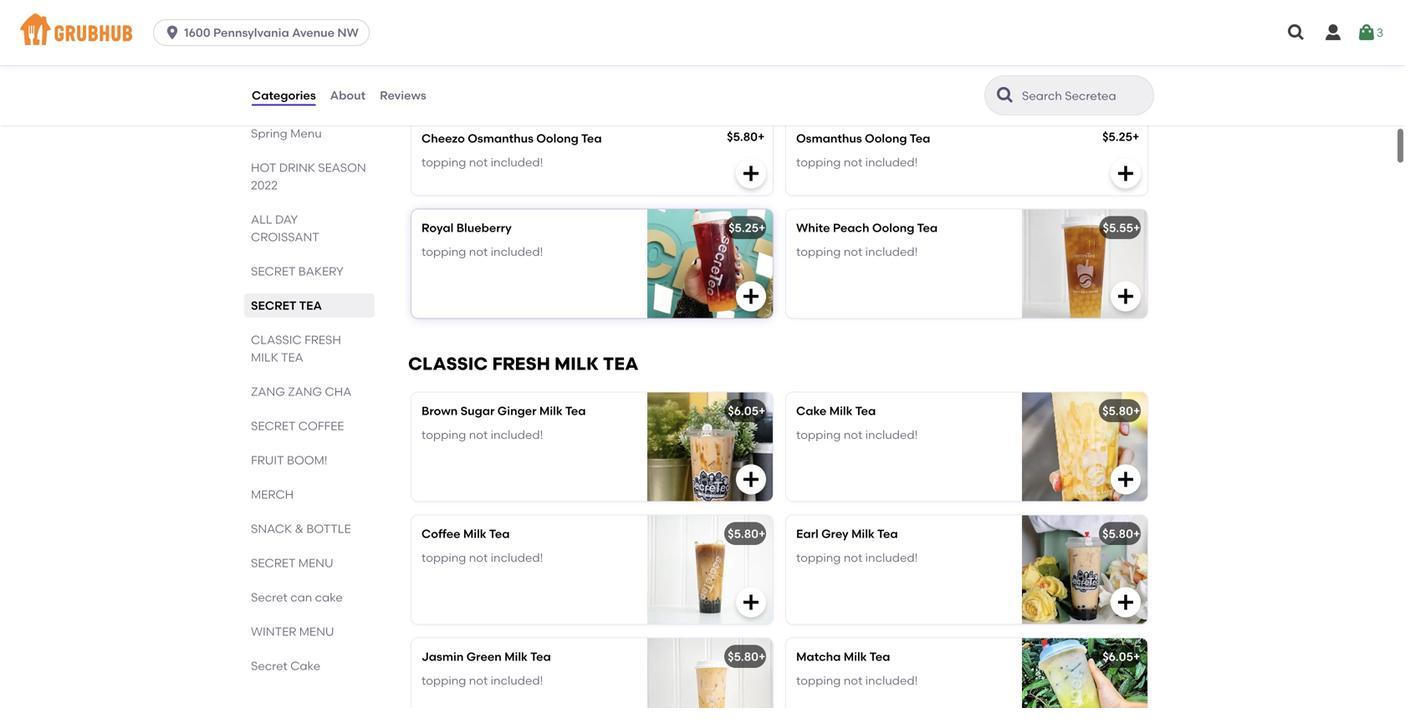 Task type: describe. For each thing, give the bounding box(es) containing it.
secret menu
[[251, 556, 334, 571]]

hot
[[251, 161, 276, 175]]

0 horizontal spatial milk
[[251, 351, 279, 365]]

0 horizontal spatial cake
[[291, 659, 321, 674]]

secret can cake
[[251, 591, 343, 605]]

search icon image
[[996, 85, 1016, 105]]

topping for cake
[[797, 428, 841, 442]]

nw
[[338, 26, 359, 40]]

1600
[[184, 26, 211, 40]]

$6.05 + for matcha milk tea
[[1103, 650, 1141, 664]]

+ for cake milk tea
[[1134, 404, 1141, 418]]

matcha
[[797, 650, 841, 664]]

$5.55
[[1103, 221, 1134, 235]]

1 horizontal spatial $5.25 +
[[1103, 130, 1140, 144]]

topping for cheezo
[[422, 155, 466, 169]]

not for jasmin
[[469, 674, 488, 688]]

topping not included! for royal
[[422, 245, 543, 259]]

snack & bottle
[[251, 522, 351, 536]]

+ for royal blueberry
[[759, 221, 766, 235]]

cheezo oolong/jasmin green image
[[1023, 0, 1148, 106]]

topping not included! for coffee
[[422, 551, 543, 565]]

secret cake
[[251, 659, 321, 674]]

1 horizontal spatial milk
[[555, 354, 599, 375]]

coffee
[[299, 419, 344, 433]]

$5.80 + for earl grey milk tea
[[1103, 527, 1141, 541]]

1 horizontal spatial classic fresh milk tea
[[408, 354, 639, 375]]

secret coffee
[[251, 419, 344, 433]]

+ for white peach oolong tea
[[1134, 221, 1141, 235]]

included! for matcha milk tea
[[866, 674, 918, 688]]

+ for earl grey milk tea
[[1134, 527, 1141, 541]]

zang zang cha
[[251, 385, 352, 399]]

secret for secret can cake
[[251, 591, 288, 605]]

cheezo
[[422, 131, 465, 146]]

svg image for earl grey milk tea image
[[1116, 593, 1136, 613]]

secret for secret tea
[[251, 299, 297, 313]]

day
[[275, 213, 298, 227]]

topping not included! for cheezo
[[422, 155, 543, 169]]

reviews button
[[379, 65, 427, 126]]

not for white
[[844, 245, 863, 259]]

cake milk tea
[[797, 404, 876, 418]]

svg image for royal blueberry image
[[741, 287, 761, 307]]

included! for jasmin green milk tea
[[491, 674, 543, 688]]

0 horizontal spatial classic fresh milk tea
[[251, 333, 341, 365]]

winter
[[251, 625, 297, 639]]

not for brown
[[469, 428, 488, 442]]

osmanthus oolong tea
[[797, 131, 931, 146]]

cheezo osmanthus oolong tea
[[422, 131, 602, 146]]

topping not included! for cake
[[797, 428, 918, 442]]

topping not included! for jasmin
[[422, 674, 543, 688]]

1 vertical spatial classic
[[408, 354, 488, 375]]

+ for matcha milk tea
[[1134, 650, 1141, 664]]

green
[[467, 650, 502, 664]]

Search Secretea search field
[[1021, 88, 1149, 104]]

brown
[[422, 404, 458, 418]]

1 horizontal spatial fresh
[[492, 354, 551, 375]]

topping for matcha
[[797, 674, 841, 688]]

all
[[251, 213, 272, 227]]

ginger
[[498, 404, 537, 418]]

croissant
[[251, 230, 319, 244]]

royal
[[422, 221, 454, 235]]

boom!
[[287, 454, 328, 468]]

winter menu
[[251, 625, 334, 639]]

menu for winter menu
[[299, 625, 334, 639]]

not for osmanthus
[[844, 155, 863, 169]]

svg image inside 3 button
[[1357, 23, 1377, 43]]

season
[[318, 161, 366, 175]]

secret for secret bakery
[[251, 264, 296, 279]]

grey
[[822, 527, 849, 541]]

svg image for cake milk tea "image"
[[1116, 470, 1136, 490]]

pennsylvania
[[213, 26, 289, 40]]

matcha milk tea
[[797, 650, 891, 664]]

not for cheezo
[[469, 155, 488, 169]]

svg image for brown sugar ginger milk tea image
[[741, 470, 761, 490]]

topping not included! for osmanthus
[[797, 155, 918, 169]]

svg image for white peach oolong tea
[[1116, 287, 1136, 307]]

1 vertical spatial $5.25
[[729, 221, 759, 235]]

0 horizontal spatial $5.25 +
[[729, 221, 766, 235]]

secret for secret cake
[[251, 659, 288, 674]]

secret for secret coffee
[[251, 419, 296, 433]]

svg image for coffee milk tea
[[741, 593, 761, 613]]

&
[[295, 522, 304, 536]]

earl grey milk tea
[[797, 527, 898, 541]]

$5.80 for coffee milk tea
[[728, 527, 759, 541]]

blueberry
[[457, 221, 512, 235]]

snack
[[251, 522, 292, 536]]

topping for white
[[797, 245, 841, 259]]

$5.80 + for jasmin green milk tea
[[728, 650, 766, 664]]

2 zang from the left
[[288, 385, 322, 399]]

white peach oolong tea
[[797, 221, 938, 235]]

included! for earl grey milk tea
[[866, 551, 918, 565]]

earl
[[797, 527, 819, 541]]

fruit
[[251, 454, 284, 468]]

can
[[291, 591, 312, 605]]

royal blueberry image
[[648, 210, 773, 318]]

topping for jasmin
[[422, 674, 466, 688]]

bakery
[[299, 264, 344, 279]]

sugar
[[461, 404, 495, 418]]

+ for jasmin green milk tea
[[759, 650, 766, 664]]

royal blueberry
[[422, 221, 512, 235]]



Task type: vqa. For each thing, say whether or not it's contained in the screenshot.
the left Landwer's
no



Task type: locate. For each thing, give the bounding box(es) containing it.
3
[[1377, 25, 1384, 40]]

not for earl
[[844, 551, 863, 565]]

1 horizontal spatial $6.05 +
[[1103, 650, 1141, 664]]

$6.05
[[728, 404, 759, 418], [1103, 650, 1134, 664]]

classic fresh milk tea up the ginger
[[408, 354, 639, 375]]

menu
[[299, 556, 334, 571], [299, 625, 334, 639]]

1600 pennsylvania avenue nw button
[[153, 19, 376, 46]]

svg image for cheezo oolong/jasmin green "image"
[[1116, 74, 1136, 94]]

secret tea
[[251, 299, 322, 313]]

svg image inside 1600 pennsylvania avenue nw button
[[164, 24, 181, 41]]

topping not included! for brown
[[422, 428, 543, 442]]

0 horizontal spatial osmanthus
[[468, 131, 534, 146]]

topping down royal at the left
[[422, 245, 466, 259]]

secret down winter
[[251, 659, 288, 674]]

categories
[[252, 88, 316, 102]]

1 horizontal spatial $6.05
[[1103, 650, 1134, 664]]

oolong
[[537, 131, 579, 146], [865, 131, 908, 146], [873, 221, 915, 235]]

$5.80 for jasmin green milk tea
[[728, 650, 759, 664]]

oolong for osmanthus
[[537, 131, 579, 146]]

zang up secret coffee
[[251, 385, 285, 399]]

included! for cheezo osmanthus oolong tea
[[491, 155, 543, 169]]

1 horizontal spatial osmanthus
[[797, 131, 862, 146]]

$5.80 for cake milk tea
[[1103, 404, 1134, 418]]

2 secret from the top
[[251, 659, 288, 674]]

included! for white peach oolong tea
[[866, 245, 918, 259]]

tea
[[581, 131, 602, 146], [910, 131, 931, 146], [918, 221, 938, 235], [566, 404, 586, 418], [856, 404, 876, 418], [489, 527, 510, 541], [878, 527, 898, 541], [531, 650, 551, 664], [870, 650, 891, 664]]

coffee milk tea
[[422, 527, 510, 541]]

+ for coffee milk tea
[[759, 527, 766, 541]]

topping down earl
[[797, 551, 841, 565]]

topping not included! for matcha
[[797, 674, 918, 688]]

1 horizontal spatial $5.25
[[1103, 130, 1133, 144]]

cake
[[315, 591, 343, 605]]

0 vertical spatial $6.05 +
[[728, 404, 766, 418]]

classic up "brown"
[[408, 354, 488, 375]]

not for matcha
[[844, 674, 863, 688]]

0 horizontal spatial fresh
[[305, 333, 341, 347]]

included!
[[491, 155, 543, 169], [866, 155, 918, 169], [491, 245, 543, 259], [866, 245, 918, 259], [491, 428, 543, 442], [866, 428, 918, 442], [491, 551, 543, 565], [866, 551, 918, 565], [491, 674, 543, 688], [866, 674, 918, 688]]

avenue
[[292, 26, 335, 40]]

secret down snack
[[251, 556, 296, 571]]

2 osmanthus from the left
[[797, 131, 862, 146]]

secret down secret bakery
[[251, 299, 297, 313]]

secret down croissant
[[251, 264, 296, 279]]

cake
[[797, 404, 827, 418], [291, 659, 321, 674]]

categories button
[[251, 65, 317, 126]]

$5.55 +
[[1103, 221, 1141, 235]]

1 horizontal spatial cake
[[797, 404, 827, 418]]

not for cake
[[844, 428, 863, 442]]

topping down cheezo
[[422, 155, 466, 169]]

zang left cha
[[288, 385, 322, 399]]

topping down cake milk tea
[[797, 428, 841, 442]]

2 secret from the top
[[251, 299, 297, 313]]

included! down osmanthus oolong tea
[[866, 155, 918, 169]]

fresh down secret tea at the top of the page
[[305, 333, 341, 347]]

drink
[[279, 161, 315, 175]]

coffee
[[422, 527, 461, 541]]

topping down "brown"
[[422, 428, 466, 442]]

included! down matcha milk tea
[[866, 674, 918, 688]]

cake milk tea image
[[1023, 393, 1148, 502]]

$6.05 for matcha milk tea
[[1103, 650, 1134, 664]]

not down peach
[[844, 245, 863, 259]]

not down matcha milk tea
[[844, 674, 863, 688]]

topping not included! for earl
[[797, 551, 918, 565]]

topping down coffee
[[422, 551, 466, 565]]

coffee milk tea image
[[648, 516, 773, 625]]

$6.05 +
[[728, 404, 766, 418], [1103, 650, 1141, 664]]

included! down cake milk tea
[[866, 428, 918, 442]]

classic fresh milk tea up zang zang cha
[[251, 333, 341, 365]]

0 horizontal spatial $5.25
[[729, 221, 759, 235]]

peach
[[833, 221, 870, 235]]

topping not included! down earl grey milk tea
[[797, 551, 918, 565]]

jasmin
[[422, 650, 464, 664]]

topping not included! down peach
[[797, 245, 918, 259]]

not down osmanthus oolong tea
[[844, 155, 863, 169]]

reviews
[[380, 88, 427, 102]]

topping down osmanthus oolong tea
[[797, 155, 841, 169]]

0 vertical spatial secret
[[251, 591, 288, 605]]

jasmin green milk tea image
[[648, 639, 773, 709]]

included! down coffee milk tea
[[491, 551, 543, 565]]

topping not included! down osmanthus oolong tea
[[797, 155, 918, 169]]

earl grey milk tea image
[[1023, 516, 1148, 625]]

included! for royal blueberry
[[491, 245, 543, 259]]

topping not included!
[[422, 155, 543, 169], [797, 155, 918, 169], [422, 245, 543, 259], [797, 245, 918, 259], [422, 428, 543, 442], [797, 428, 918, 442], [422, 551, 543, 565], [797, 551, 918, 565], [422, 674, 543, 688], [797, 674, 918, 688]]

secret up fruit on the bottom left of page
[[251, 419, 296, 433]]

not down green
[[469, 674, 488, 688]]

3 button
[[1357, 18, 1384, 48]]

0 vertical spatial classic
[[251, 333, 302, 347]]

milk
[[540, 404, 563, 418], [830, 404, 853, 418], [463, 527, 487, 541], [852, 527, 875, 541], [505, 650, 528, 664], [844, 650, 867, 664]]

1 horizontal spatial zang
[[288, 385, 322, 399]]

included! down the ginger
[[491, 428, 543, 442]]

included! for coffee milk tea
[[491, 551, 543, 565]]

matcha milk tea image
[[1023, 639, 1148, 709]]

osmanthus
[[468, 131, 534, 146], [797, 131, 862, 146]]

not down cake milk tea
[[844, 428, 863, 442]]

0 vertical spatial $5.25 +
[[1103, 130, 1140, 144]]

0 horizontal spatial classic
[[251, 333, 302, 347]]

$5.25
[[1103, 130, 1133, 144], [729, 221, 759, 235]]

svg image for osmanthus oolong tea
[[1116, 164, 1136, 184]]

1 vertical spatial secret
[[251, 659, 288, 674]]

1 vertical spatial $6.05
[[1103, 650, 1134, 664]]

$5.25 + down search secretea search field
[[1103, 130, 1140, 144]]

not for royal
[[469, 245, 488, 259]]

$6.05 + for brown sugar ginger milk tea
[[728, 404, 766, 418]]

0 horizontal spatial $6.05 +
[[728, 404, 766, 418]]

svg image for cheezo osmanthus oolong tea
[[741, 164, 761, 184]]

$5.80 + for cake milk tea
[[1103, 404, 1141, 418]]

menu down bottle
[[299, 556, 334, 571]]

0 vertical spatial $6.05
[[728, 404, 759, 418]]

1 vertical spatial $6.05 +
[[1103, 650, 1141, 664]]

2022
[[251, 178, 278, 192]]

topping for royal
[[422, 245, 466, 259]]

about
[[330, 88, 366, 102]]

$5.25 down search secretea search field
[[1103, 130, 1133, 144]]

$5.25 + left white
[[729, 221, 766, 235]]

cha
[[325, 385, 352, 399]]

menu for secret menu
[[299, 556, 334, 571]]

not down earl grey milk tea
[[844, 551, 863, 565]]

topping not included! down cake milk tea
[[797, 428, 918, 442]]

1 secret from the top
[[251, 264, 296, 279]]

$5.80 + for coffee milk tea
[[728, 527, 766, 541]]

1 osmanthus from the left
[[468, 131, 534, 146]]

spring menu
[[251, 126, 322, 141]]

not down coffee milk tea
[[469, 551, 488, 565]]

$5.80
[[727, 130, 758, 144], [1103, 404, 1134, 418], [728, 527, 759, 541], [1103, 527, 1134, 541], [728, 650, 759, 664]]

classic
[[251, 333, 302, 347], [408, 354, 488, 375]]

menu
[[290, 126, 322, 141]]

included! down cheezo osmanthus oolong tea
[[491, 155, 543, 169]]

topping for osmanthus
[[797, 155, 841, 169]]

included! for osmanthus oolong tea
[[866, 155, 918, 169]]

topping not included! for white
[[797, 245, 918, 259]]

topping down white
[[797, 245, 841, 259]]

$5.80 +
[[727, 130, 765, 144], [1103, 404, 1141, 418], [728, 527, 766, 541], [1103, 527, 1141, 541], [728, 650, 766, 664]]

not down cheezo osmanthus oolong tea
[[469, 155, 488, 169]]

secret left can
[[251, 591, 288, 605]]

0 horizontal spatial $6.05
[[728, 404, 759, 418]]

included! down white peach oolong tea
[[866, 245, 918, 259]]

topping for coffee
[[422, 551, 466, 565]]

included! for cake milk tea
[[866, 428, 918, 442]]

zang
[[251, 385, 285, 399], [288, 385, 322, 399]]

$5.80 for earl grey milk tea
[[1103, 527, 1134, 541]]

not
[[469, 155, 488, 169], [844, 155, 863, 169], [469, 245, 488, 259], [844, 245, 863, 259], [469, 428, 488, 442], [844, 428, 863, 442], [469, 551, 488, 565], [844, 551, 863, 565], [469, 674, 488, 688], [844, 674, 863, 688]]

main navigation navigation
[[0, 0, 1406, 65]]

topping not included! down blueberry
[[422, 245, 543, 259]]

topping not included! down "sugar"
[[422, 428, 543, 442]]

$5.25 +
[[1103, 130, 1140, 144], [729, 221, 766, 235]]

svg image
[[1357, 23, 1377, 43], [164, 24, 181, 41], [741, 164, 761, 184], [1116, 164, 1136, 184], [1116, 287, 1136, 307], [741, 593, 761, 613]]

topping down jasmin
[[422, 674, 466, 688]]

svg image
[[1287, 23, 1307, 43], [1324, 23, 1344, 43], [1116, 74, 1136, 94], [741, 287, 761, 307], [741, 470, 761, 490], [1116, 470, 1136, 490], [1116, 593, 1136, 613]]

fresh
[[305, 333, 341, 347], [492, 354, 551, 375]]

white
[[797, 221, 831, 235]]

not down "sugar"
[[469, 428, 488, 442]]

secret for secret menu
[[251, 556, 296, 571]]

0 horizontal spatial zang
[[251, 385, 285, 399]]

about button
[[329, 65, 367, 126]]

included! down jasmin green milk tea on the bottom
[[491, 674, 543, 688]]

oolong for peach
[[873, 221, 915, 235]]

topping down the matcha in the right bottom of the page
[[797, 674, 841, 688]]

brown sugar ginger milk tea image
[[648, 393, 773, 502]]

bottle
[[307, 522, 351, 536]]

1 vertical spatial $5.25 +
[[729, 221, 766, 235]]

4 secret from the top
[[251, 556, 296, 571]]

0 vertical spatial menu
[[299, 556, 334, 571]]

not down blueberry
[[469, 245, 488, 259]]

+ for brown sugar ginger milk tea
[[759, 404, 766, 418]]

1 vertical spatial cake
[[291, 659, 321, 674]]

+
[[758, 130, 765, 144], [1133, 130, 1140, 144], [759, 221, 766, 235], [1134, 221, 1141, 235], [759, 404, 766, 418], [1134, 404, 1141, 418], [759, 527, 766, 541], [1134, 527, 1141, 541], [759, 650, 766, 664], [1134, 650, 1141, 664]]

0 vertical spatial cake
[[797, 404, 827, 418]]

3 secret from the top
[[251, 419, 296, 433]]

1 horizontal spatial classic
[[408, 354, 488, 375]]

merch
[[251, 488, 294, 502]]

0 vertical spatial $5.25
[[1103, 130, 1133, 144]]

included! down earl grey milk tea
[[866, 551, 918, 565]]

included! for brown sugar ginger milk tea
[[491, 428, 543, 442]]

topping for earl
[[797, 551, 841, 565]]

topping
[[422, 155, 466, 169], [797, 155, 841, 169], [422, 245, 466, 259], [797, 245, 841, 259], [422, 428, 466, 442], [797, 428, 841, 442], [422, 551, 466, 565], [797, 551, 841, 565], [422, 674, 466, 688], [797, 674, 841, 688]]

0 vertical spatial fresh
[[305, 333, 341, 347]]

classic down secret tea at the top of the page
[[251, 333, 302, 347]]

tea
[[299, 299, 322, 313], [281, 351, 304, 365], [603, 354, 639, 375]]

secret
[[251, 264, 296, 279], [251, 299, 297, 313], [251, 419, 296, 433], [251, 556, 296, 571]]

1 secret from the top
[[251, 591, 288, 605]]

hot drink season 2022
[[251, 161, 366, 192]]

$5.25 left white
[[729, 221, 759, 235]]

topping not included! down matcha milk tea
[[797, 674, 918, 688]]

fruit boom!
[[251, 454, 328, 468]]

menu down cake at the left of page
[[299, 625, 334, 639]]

not for coffee
[[469, 551, 488, 565]]

1 vertical spatial fresh
[[492, 354, 551, 375]]

milk
[[251, 351, 279, 365], [555, 354, 599, 375]]

$6.05 for brown sugar ginger milk tea
[[728, 404, 759, 418]]

topping not included! down green
[[422, 674, 543, 688]]

white peach oolong tea image
[[1023, 210, 1148, 318]]

topping for brown
[[422, 428, 466, 442]]

secret
[[251, 591, 288, 605], [251, 659, 288, 674]]

classic fresh milk tea
[[251, 333, 341, 365], [408, 354, 639, 375]]

spring
[[251, 126, 288, 141]]

1 vertical spatial menu
[[299, 625, 334, 639]]

topping not included! down cheezo osmanthus oolong tea
[[422, 155, 543, 169]]

1600 pennsylvania avenue nw
[[184, 26, 359, 40]]

fresh up the ginger
[[492, 354, 551, 375]]

1 zang from the left
[[251, 385, 285, 399]]

jasmin green milk tea
[[422, 650, 551, 664]]

all day croissant
[[251, 213, 319, 244]]

secret bakery
[[251, 264, 344, 279]]

brown sugar ginger milk tea
[[422, 404, 586, 418]]

topping not included! down coffee milk tea
[[422, 551, 543, 565]]

included! down blueberry
[[491, 245, 543, 259]]



